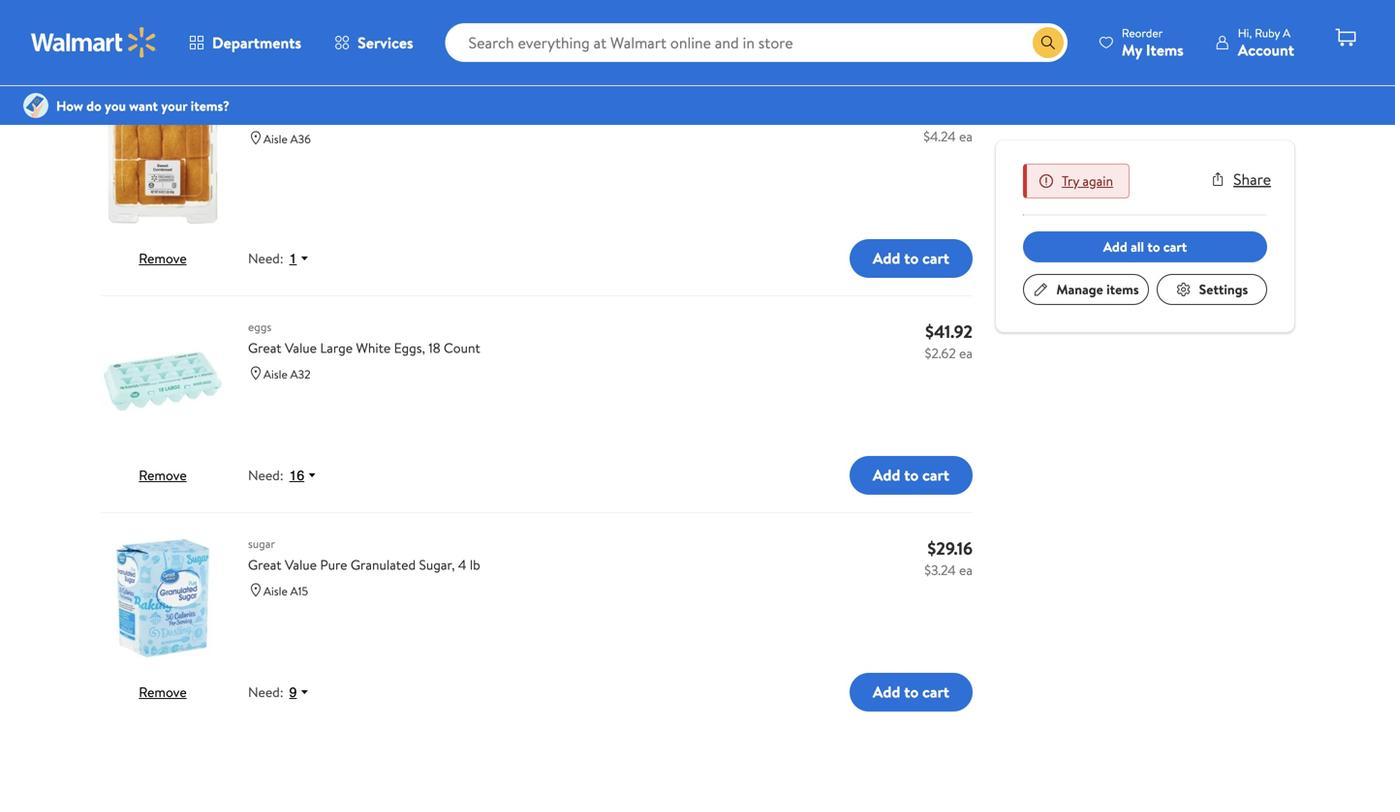 Task type: vqa. For each thing, say whether or not it's contained in the screenshot.
the bottom Remove "button"
yes



Task type: locate. For each thing, give the bounding box(es) containing it.
manage items button
[[1023, 274, 1149, 305]]

ea inside the $41.92 $2.62 ea
[[959, 344, 973, 363]]

remove for $41.92
[[139, 466, 187, 485]]

great inside sugar great value pure granulated sugar, 4 lb
[[248, 556, 282, 575]]

remove for $29.16
[[139, 683, 187, 702]]

3 add to cart from the top
[[873, 682, 950, 703]]

1 vertical spatial remove button
[[139, 466, 187, 485]]

aisle
[[264, 131, 288, 147], [264, 366, 288, 383], [264, 583, 288, 600]]

$29.16 $3.24 ea
[[925, 537, 973, 580]]

great down eggs
[[248, 339, 282, 357]]

3 add to cart button from the top
[[850, 673, 973, 712]]

1 vertical spatial ea
[[959, 344, 973, 363]]

3 need: from the top
[[248, 683, 284, 702]]

add to cart button
[[850, 239, 973, 278], [850, 456, 973, 495], [850, 673, 973, 712]]

1 remove from the top
[[139, 249, 187, 268]]

0 vertical spatial remove button
[[139, 249, 187, 268]]

aisle left a15
[[264, 583, 288, 600]]

3 remove from the top
[[139, 683, 187, 702]]

like
[[174, 47, 191, 63]]

great down "sugar"
[[248, 556, 282, 575]]

great value large white eggs, 18 count link
[[248, 338, 900, 358]]

2 remove button from the top
[[139, 466, 187, 485]]

2 vertical spatial aisle
[[264, 583, 288, 600]]

do
[[86, 96, 101, 115]]

an
[[131, 47, 143, 63]]

0 vertical spatial need:
[[248, 249, 284, 268]]

Add an item to your list text field
[[101, 0, 430, 44]]

cart contains 0 items total amount $0.00 image
[[1334, 26, 1358, 49]]

1 button
[[284, 250, 318, 267]]

0 vertical spatial value
[[285, 339, 317, 357]]

need: left 16
[[248, 466, 284, 485]]

1 vertical spatial value
[[285, 556, 317, 575]]

try again button
[[1062, 172, 1113, 190]]

ea for $41.92
[[959, 344, 973, 363]]

18
[[429, 339, 441, 357]]

2 vertical spatial add to cart button
[[850, 673, 973, 712]]

2 ea from the top
[[959, 344, 973, 363]]

aisle a15
[[264, 583, 308, 600]]

hi,
[[1238, 25, 1252, 41]]

value up a32
[[285, 339, 317, 357]]

add for $29.16
[[873, 682, 901, 703]]

list
[[519, 5, 539, 26]]

my
[[1122, 39, 1142, 61]]

3 ea from the top
[[959, 561, 973, 580]]

$29.16
[[928, 537, 973, 561]]

share button
[[1210, 169, 1271, 190]]

add to cart button for $41.92
[[850, 456, 973, 495]]

1 remove button from the top
[[139, 249, 187, 268]]

a15
[[290, 583, 308, 600]]

ea
[[959, 127, 973, 146], [959, 344, 973, 363], [959, 561, 973, 580]]

great inside eggs great value large white eggs, 18 count
[[248, 339, 282, 357]]

2 need: from the top
[[248, 466, 284, 485]]

try
[[1062, 172, 1079, 190]]

1 vertical spatial great
[[248, 556, 282, 575]]

ea inside $4.24 $4.24 ea
[[959, 127, 973, 146]]

remove button
[[139, 249, 187, 268], [139, 466, 187, 485], [139, 683, 187, 702]]

need: for $41.92
[[248, 466, 284, 485]]

2 vertical spatial add to cart
[[873, 682, 950, 703]]

remove button for $41.92
[[139, 466, 187, 485]]

2 vertical spatial need:
[[248, 683, 284, 702]]

9 button
[[284, 684, 318, 702]]

value
[[285, 339, 317, 357], [285, 556, 317, 575]]

2 great from the top
[[248, 556, 282, 575]]

2 value from the top
[[285, 556, 317, 575]]

$3.24
[[925, 561, 956, 580]]

3 remove button from the top
[[139, 683, 187, 702]]

cart inside button
[[1164, 237, 1187, 256]]

$4.24 $4.24 ea
[[924, 103, 973, 146]]

add to cart for $4.24
[[873, 248, 950, 269]]

need: left the 9 on the bottom
[[248, 683, 284, 702]]

add for $41.92
[[873, 465, 901, 486]]

value for $29.16
[[285, 556, 317, 575]]

enter an item, like "milk" or "coffee".
[[101, 47, 280, 63]]

value for $41.92
[[285, 339, 317, 357]]

remove
[[139, 249, 187, 268], [139, 466, 187, 485], [139, 683, 187, 702]]

value inside eggs great value large white eggs, 18 count
[[285, 339, 317, 357]]

value up a15
[[285, 556, 317, 575]]

$41.92
[[925, 320, 973, 344]]

$4.24
[[929, 103, 973, 127], [924, 127, 956, 146]]

or
[[225, 47, 236, 63]]

1 vertical spatial remove
[[139, 466, 187, 485]]

2 vertical spatial ea
[[959, 561, 973, 580]]

walmart image
[[31, 27, 157, 58]]

0 vertical spatial ea
[[959, 127, 973, 146]]

white
[[356, 339, 391, 357]]

2 vertical spatial remove button
[[139, 683, 187, 702]]

1 ea from the top
[[959, 127, 973, 146]]

1 vertical spatial need:
[[248, 466, 284, 485]]

try again
[[1062, 172, 1113, 190]]

2 vertical spatial remove
[[139, 683, 187, 702]]

great
[[248, 339, 282, 357], [248, 556, 282, 575]]

need: left 1 at the top
[[248, 249, 284, 268]]

ea inside $29.16 $3.24 ea
[[959, 561, 973, 580]]

1 vertical spatial add to cart button
[[850, 456, 973, 495]]

reorder
[[1122, 25, 1163, 41]]

aisle left a36 at the left of the page
[[264, 131, 288, 147]]

enter
[[101, 47, 128, 63]]

2 remove from the top
[[139, 466, 187, 485]]

eggs,
[[394, 339, 425, 357]]

"coffee".
[[239, 47, 280, 63]]

0 vertical spatial aisle
[[264, 131, 288, 147]]

2 add to cart button from the top
[[850, 456, 973, 495]]

aisle left a32
[[264, 366, 288, 383]]

1 need: from the top
[[248, 249, 284, 268]]

0 vertical spatial remove
[[139, 249, 187, 268]]

"milk"
[[194, 47, 222, 63]]

$2.62
[[925, 344, 956, 363]]

add to cart
[[873, 248, 950, 269], [873, 465, 950, 486], [873, 682, 950, 703]]

1 add to cart from the top
[[873, 248, 950, 269]]

1 vertical spatial add to cart
[[873, 465, 950, 486]]

cart for $4.24
[[923, 248, 950, 269]]

add to list button
[[446, 0, 562, 35]]

how
[[56, 96, 83, 115]]

1 vertical spatial aisle
[[264, 366, 288, 383]]

eggs
[[248, 319, 272, 335]]

0 vertical spatial great
[[248, 339, 282, 357]]

manage items
[[1057, 280, 1139, 299]]

3 aisle from the top
[[264, 583, 288, 600]]

2 aisle from the top
[[264, 366, 288, 383]]

2 add to cart from the top
[[873, 465, 950, 486]]

remove button for $29.16
[[139, 683, 187, 702]]

great value pure granulated sugar, 4 lb link
[[248, 555, 900, 575]]

1 value from the top
[[285, 339, 317, 357]]

1 great from the top
[[248, 339, 282, 357]]

0 vertical spatial add to cart
[[873, 248, 950, 269]]

need: for $29.16
[[248, 683, 284, 702]]

cart
[[1164, 237, 1187, 256], [923, 248, 950, 269], [923, 465, 950, 486], [923, 682, 950, 703]]

0 vertical spatial add to cart button
[[850, 239, 973, 278]]

value inside sugar great value pure granulated sugar, 4 lb
[[285, 556, 317, 575]]

count
[[444, 339, 480, 357]]

your
[[161, 96, 187, 115]]

1 add to cart button from the top
[[850, 239, 973, 278]]

a32
[[290, 366, 311, 383]]

add to list
[[469, 5, 539, 26]]

add
[[469, 5, 497, 26], [1103, 237, 1128, 256], [873, 248, 901, 269], [873, 465, 901, 486], [873, 682, 901, 703]]

to for $4.24
[[904, 248, 919, 269]]

pure
[[320, 556, 347, 575]]

need:
[[248, 249, 284, 268], [248, 466, 284, 485], [248, 683, 284, 702]]

to
[[500, 5, 515, 26], [1148, 237, 1160, 256], [904, 248, 919, 269], [904, 465, 919, 486], [904, 682, 919, 703]]



Task type: describe. For each thing, give the bounding box(es) containing it.
aisle a32
[[264, 366, 311, 383]]

16 button
[[284, 467, 326, 485]]

items?
[[191, 96, 230, 115]]

aisle for $29.16
[[264, 583, 288, 600]]

add for $4.24
[[873, 248, 901, 269]]

4
[[458, 556, 467, 575]]

great for $29.16
[[248, 556, 282, 575]]

add to cart for $41.92
[[873, 465, 950, 486]]

settings button
[[1157, 274, 1267, 305]]

cart for $29.16
[[923, 682, 950, 703]]

aisle for $41.92
[[264, 366, 288, 383]]

share
[[1234, 169, 1271, 190]]

a36
[[290, 131, 311, 147]]

lb
[[470, 556, 480, 575]]

Walmart Site-Wide search field
[[445, 23, 1068, 62]]

search icon image
[[1041, 35, 1056, 50]]

how do you want your items?
[[56, 96, 230, 115]]

1
[[289, 251, 297, 266]]

to for $41.92
[[904, 465, 919, 486]]

settings
[[1199, 280, 1248, 299]]

ea for $4.24
[[959, 127, 973, 146]]

sugar great value pure granulated sugar, 4 lb
[[248, 536, 480, 575]]

manage
[[1057, 280, 1103, 299]]

Search search field
[[445, 23, 1068, 62]]

cart for $41.92
[[923, 465, 950, 486]]

to for $29.16
[[904, 682, 919, 703]]

all
[[1131, 237, 1144, 256]]

large
[[320, 339, 353, 357]]

items
[[1146, 39, 1184, 61]]

item,
[[146, 47, 171, 63]]

services
[[358, 32, 413, 53]]

departments button
[[172, 19, 318, 66]]

banner title icon image
[[23, 93, 48, 118]]

remove for $4.24
[[139, 249, 187, 268]]

add all to cart button
[[1023, 232, 1267, 263]]

$41.92 $2.62 ea
[[925, 320, 973, 363]]

departments
[[212, 32, 301, 53]]

ruby
[[1255, 25, 1280, 41]]

granulated
[[351, 556, 416, 575]]

again
[[1083, 172, 1113, 190]]

add all to cart
[[1103, 237, 1187, 256]]

you
[[105, 96, 126, 115]]

services button
[[318, 19, 430, 66]]

want
[[129, 96, 158, 115]]

hi, ruby a account
[[1238, 25, 1295, 61]]

eggs great value large white eggs, 18 count
[[248, 319, 480, 357]]

need: for $4.24
[[248, 249, 284, 268]]

reorder my items
[[1122, 25, 1184, 61]]

sugar,
[[419, 556, 455, 575]]

remove button for $4.24
[[139, 249, 187, 268]]

account
[[1238, 39, 1295, 61]]

a
[[1283, 25, 1291, 41]]

16
[[289, 468, 304, 483]]

sugar
[[248, 536, 275, 552]]

ea for $29.16
[[959, 561, 973, 580]]

items
[[1107, 280, 1139, 299]]

add to cart for $29.16
[[873, 682, 950, 703]]

add to cart button for $4.24
[[850, 239, 973, 278]]

aisle a36
[[264, 131, 311, 147]]

1 aisle from the top
[[264, 131, 288, 147]]

add to cart button for $29.16
[[850, 673, 973, 712]]

9
[[289, 685, 297, 701]]

great for $41.92
[[248, 339, 282, 357]]



